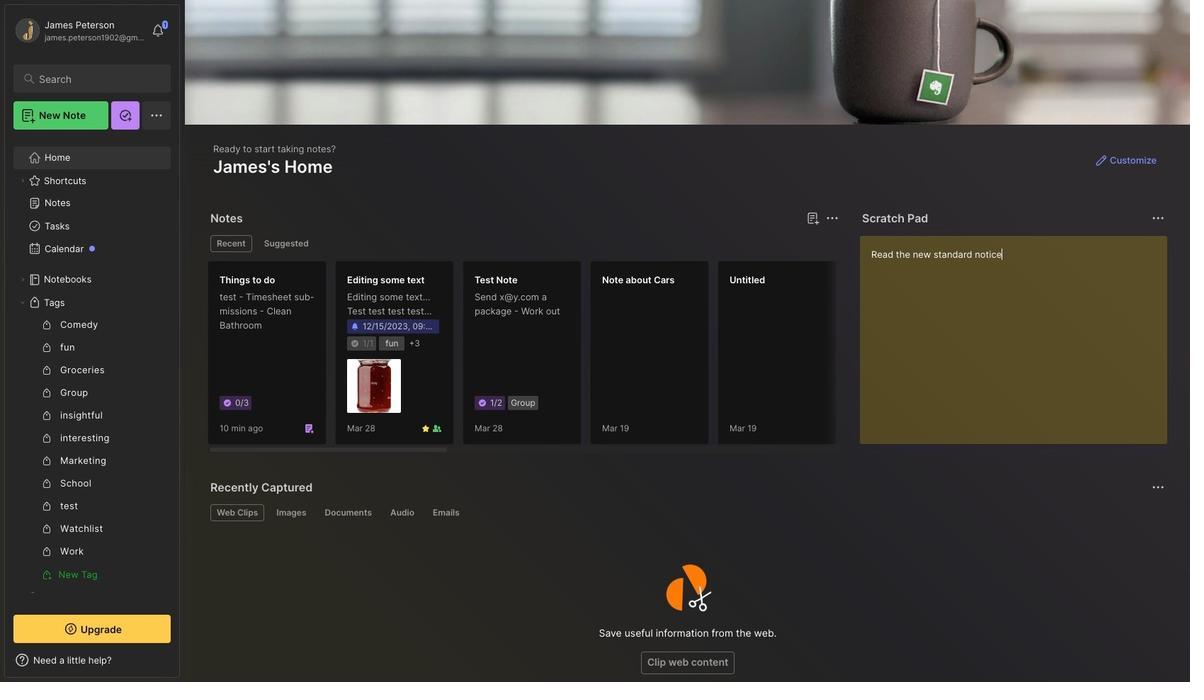 Task type: vqa. For each thing, say whether or not it's contained in the screenshot.
note editor Text Field
no



Task type: locate. For each thing, give the bounding box(es) containing it.
2 tab list from the top
[[210, 505, 1163, 522]]

thumbnail image
[[347, 359, 401, 413]]

row group
[[208, 261, 1190, 454]]

2 more actions image from the left
[[1150, 210, 1167, 227]]

1 vertical spatial tab list
[[210, 505, 1163, 522]]

tree
[[5, 138, 179, 640]]

tab list
[[210, 235, 837, 252], [210, 505, 1163, 522]]

group
[[13, 314, 162, 586]]

tab
[[210, 235, 252, 252], [258, 235, 315, 252], [210, 505, 265, 522], [270, 505, 313, 522], [319, 505, 378, 522], [384, 505, 421, 522], [427, 505, 466, 522]]

group inside tree
[[13, 314, 162, 586]]

0 vertical spatial tab list
[[210, 235, 837, 252]]

More actions field
[[823, 208, 843, 228], [1149, 208, 1169, 228], [1149, 478, 1169, 497]]

0 horizontal spatial more actions image
[[824, 210, 841, 227]]

main element
[[0, 0, 184, 682]]

none search field inside main element
[[39, 70, 158, 87]]

None search field
[[39, 70, 158, 87]]

more actions image
[[824, 210, 841, 227], [1150, 210, 1167, 227]]

1 horizontal spatial more actions image
[[1150, 210, 1167, 227]]

expand notebooks image
[[18, 276, 27, 284]]



Task type: describe. For each thing, give the bounding box(es) containing it.
Start writing… text field
[[872, 236, 1167, 433]]

Search text field
[[39, 72, 158, 86]]

more actions image
[[1150, 479, 1167, 496]]

tree inside main element
[[5, 138, 179, 640]]

WHAT'S NEW field
[[5, 649, 179, 672]]

click to collapse image
[[179, 656, 190, 673]]

1 more actions image from the left
[[824, 210, 841, 227]]

Account field
[[13, 16, 145, 45]]

1 tab list from the top
[[210, 235, 837, 252]]

expand tags image
[[18, 298, 27, 307]]



